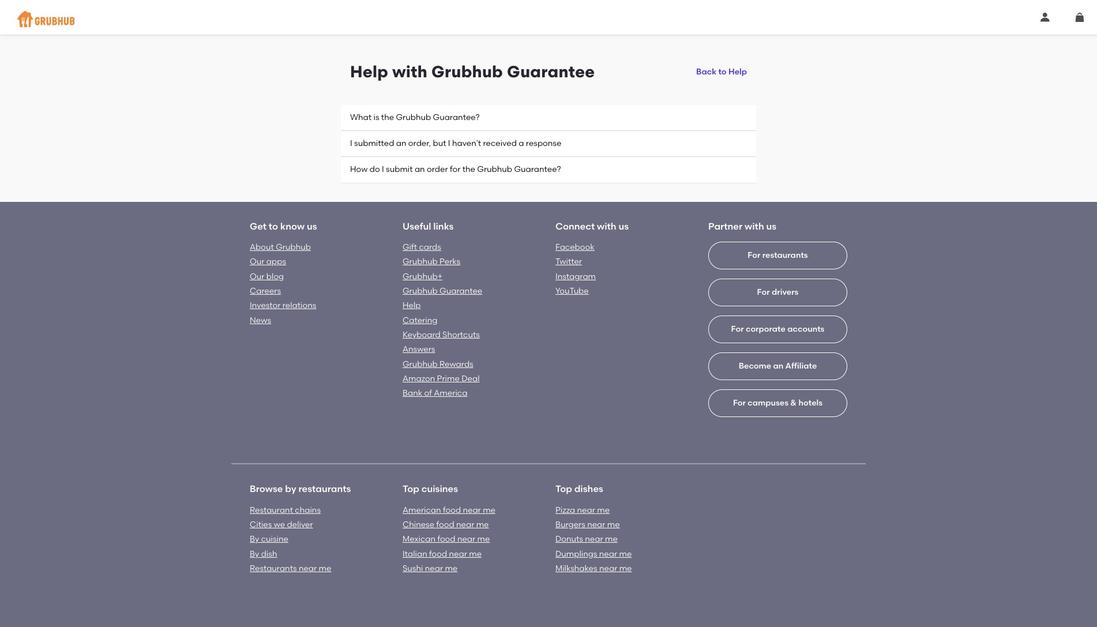 Task type: describe. For each thing, give the bounding box(es) containing it.
cuisines
[[422, 484, 458, 495]]

bank of america link
[[403, 388, 468, 398]]

news link
[[250, 315, 271, 325]]

mexican food near me link
[[403, 534, 490, 544]]

1 horizontal spatial i
[[382, 165, 384, 174]]

food up sushi near me link
[[429, 549, 447, 559]]

restaurants near me link
[[250, 564, 331, 573]]

me down mexican food near me link
[[469, 549, 482, 559]]

careers link
[[250, 286, 281, 296]]

drivers
[[772, 288, 799, 297]]

cards
[[419, 242, 441, 252]]

what is the grubhub guarantee?
[[350, 112, 480, 122]]

i submitted an order, but i haven't received a response
[[350, 138, 562, 148]]

response
[[526, 138, 562, 148]]

0 horizontal spatial help
[[350, 62, 388, 81]]

top for top dishes
[[556, 484, 572, 495]]

food down chinese food near me link
[[438, 534, 456, 544]]

2 horizontal spatial i
[[448, 138, 450, 148]]

grubhub+ link
[[403, 272, 443, 281]]

know
[[280, 221, 305, 232]]

&
[[791, 398, 797, 408]]

small image
[[1041, 13, 1050, 22]]

near up milkshakes near me link
[[599, 549, 617, 559]]

grubhub perks link
[[403, 257, 461, 267]]

2 by from the top
[[250, 549, 259, 559]]

for restaurants link
[[709, 242, 848, 379]]

i submitted an order, but i haven't received a response link
[[341, 131, 756, 157]]

received
[[483, 138, 517, 148]]

me up burgers near me link
[[597, 505, 610, 515]]

news
[[250, 315, 271, 325]]

dishes
[[575, 484, 603, 495]]

what is the grubhub guarantee? link
[[341, 105, 756, 131]]

affiliate
[[786, 361, 817, 371]]

back to help
[[696, 67, 747, 77]]

for campuses & hotels
[[733, 398, 823, 408]]

an inside how do i submit an order for the grubhub guarantee? link
[[415, 165, 425, 174]]

accounts
[[788, 325, 825, 334]]

near down italian food near me link
[[425, 564, 443, 573]]

links
[[433, 221, 454, 232]]

near up chinese food near me link
[[463, 505, 481, 515]]

browse
[[250, 484, 283, 495]]

investor
[[250, 301, 281, 311]]

0 horizontal spatial restaurants
[[299, 484, 351, 495]]

useful links
[[403, 221, 454, 232]]

youtube link
[[556, 286, 589, 296]]

back
[[696, 67, 717, 77]]

instagram
[[556, 272, 596, 281]]

prime
[[437, 374, 460, 384]]

for for for campuses & hotels
[[733, 398, 746, 408]]

for drivers
[[757, 288, 799, 297]]

milkshakes near me link
[[556, 564, 632, 573]]

american
[[403, 505, 441, 515]]

1 horizontal spatial the
[[463, 165, 475, 174]]

hotels
[[799, 398, 823, 408]]

american food near me link
[[403, 505, 496, 515]]

0 horizontal spatial guarantee?
[[433, 112, 480, 122]]

me up chinese food near me link
[[483, 505, 496, 515]]

me up the donuts near me link
[[607, 520, 620, 530]]

browse by restaurants
[[250, 484, 351, 495]]

sushi near me link
[[403, 564, 458, 573]]

to for get
[[269, 221, 278, 232]]

italian
[[403, 549, 427, 559]]

for for for restaurants
[[748, 251, 761, 261]]

mexican
[[403, 534, 436, 544]]

1 by from the top
[[250, 534, 259, 544]]

help link
[[403, 301, 421, 311]]

by
[[285, 484, 296, 495]]

twitter link
[[556, 257, 582, 267]]

rewards
[[440, 359, 474, 369]]

gift cards link
[[403, 242, 441, 252]]

is
[[374, 112, 379, 122]]

chinese
[[403, 520, 435, 530]]

food up mexican food near me link
[[436, 520, 454, 530]]

an inside i submitted an order, but i haven't received a response link
[[396, 138, 406, 148]]

near up the donuts near me link
[[587, 520, 606, 530]]

restaurant chains link
[[250, 505, 321, 515]]

grubhub inside about grubhub our apps our                                     blog careers investor                                     relations news
[[276, 242, 311, 252]]

1 us from the left
[[307, 221, 317, 232]]

catering
[[403, 315, 438, 325]]

partner with us
[[709, 221, 777, 232]]

submitted
[[354, 138, 394, 148]]

me up milkshakes near me link
[[619, 549, 632, 559]]

guarantee inside gift cards grubhub perks grubhub+ grubhub guarantee help catering keyboard shortcuts answers grubhub rewards amazon prime deal bank of america
[[440, 286, 483, 296]]

0 vertical spatial restaurants
[[763, 251, 808, 261]]

for for for drivers
[[757, 288, 770, 297]]

burgers
[[556, 520, 586, 530]]

an inside become an affiliate link
[[773, 361, 784, 371]]

american food near me chinese food near me mexican food near me italian food near me sushi near me
[[403, 505, 496, 573]]

grubhub guarantee link
[[403, 286, 483, 296]]

youtube
[[556, 286, 589, 296]]

careers
[[250, 286, 281, 296]]

me down the 'dumplings near me' link
[[619, 564, 632, 573]]

what
[[350, 112, 372, 122]]

our apps link
[[250, 257, 286, 267]]

useful
[[403, 221, 431, 232]]

bank
[[403, 388, 422, 398]]

facebook twitter instagram youtube
[[556, 242, 596, 296]]

by dish link
[[250, 549, 277, 559]]

chains
[[295, 505, 321, 515]]

deal
[[462, 374, 480, 384]]

amazon prime deal link
[[403, 374, 480, 384]]

cuisine
[[261, 534, 288, 544]]

me down italian food near me link
[[445, 564, 458, 573]]

grubhub logo image
[[17, 7, 75, 30]]

with for partner
[[745, 221, 764, 232]]

pizza near me burgers near me donuts near me dumplings near me milkshakes near me
[[556, 505, 632, 573]]

top cuisines
[[403, 484, 458, 495]]



Task type: vqa. For each thing, say whether or not it's contained in the screenshot.
&
yes



Task type: locate. For each thing, give the bounding box(es) containing it.
2 horizontal spatial help
[[729, 67, 747, 77]]

by left dish
[[250, 549, 259, 559]]

near inside restaurant chains cities we deliver by cuisine by dish restaurants near me
[[299, 564, 317, 573]]

1 vertical spatial guarantee?
[[514, 165, 561, 174]]

0 vertical spatial our
[[250, 257, 265, 267]]

restaurants up drivers
[[763, 251, 808, 261]]

how do i submit an order for the grubhub guarantee?
[[350, 165, 561, 174]]

1 horizontal spatial to
[[719, 67, 727, 77]]

near down mexican food near me link
[[449, 549, 467, 559]]

with up what is the grubhub guarantee?
[[392, 62, 428, 81]]

us right connect
[[619, 221, 629, 232]]

1 our from the top
[[250, 257, 265, 267]]

grubhub+
[[403, 272, 443, 281]]

apps
[[266, 257, 286, 267]]

i
[[350, 138, 352, 148], [448, 138, 450, 148], [382, 165, 384, 174]]

i right the but
[[448, 138, 450, 148]]

an left order
[[415, 165, 425, 174]]

1 vertical spatial guarantee
[[440, 286, 483, 296]]

gift cards grubhub perks grubhub+ grubhub guarantee help catering keyboard shortcuts answers grubhub rewards amazon prime deal bank of america
[[403, 242, 483, 398]]

back to help link
[[696, 62, 747, 83]]

with right partner
[[745, 221, 764, 232]]

1 vertical spatial restaurants
[[299, 484, 351, 495]]

get
[[250, 221, 267, 232]]

1 vertical spatial the
[[463, 165, 475, 174]]

0 vertical spatial by
[[250, 534, 259, 544]]

partner
[[709, 221, 743, 232]]

connect
[[556, 221, 595, 232]]

top for top cuisines
[[403, 484, 419, 495]]

2 horizontal spatial with
[[745, 221, 764, 232]]

with for connect
[[597, 221, 617, 232]]

1 horizontal spatial guarantee?
[[514, 165, 561, 174]]

our up the careers
[[250, 272, 265, 281]]

we
[[274, 520, 285, 530]]

1 horizontal spatial us
[[619, 221, 629, 232]]

become an affiliate
[[739, 361, 817, 371]]

for inside for drivers link
[[757, 288, 770, 297]]

us for connect with us
[[619, 221, 629, 232]]

of
[[424, 388, 432, 398]]

near down american food near me link
[[456, 520, 474, 530]]

1 horizontal spatial restaurants
[[763, 251, 808, 261]]

answers
[[403, 345, 435, 354]]

dumplings near me link
[[556, 549, 632, 559]]

donuts near me link
[[556, 534, 618, 544]]

milkshakes
[[556, 564, 598, 573]]

for down partner with us
[[748, 251, 761, 261]]

1 horizontal spatial top
[[556, 484, 572, 495]]

near
[[463, 505, 481, 515], [577, 505, 595, 515], [456, 520, 474, 530], [587, 520, 606, 530], [457, 534, 476, 544], [585, 534, 603, 544], [449, 549, 467, 559], [599, 549, 617, 559], [299, 564, 317, 573], [425, 564, 443, 573], [599, 564, 618, 573]]

near up the 'dumplings near me' link
[[585, 534, 603, 544]]

near down the 'dumplings near me' link
[[599, 564, 618, 573]]

i left the submitted
[[350, 138, 352, 148]]

do
[[370, 165, 380, 174]]

1 horizontal spatial with
[[597, 221, 617, 232]]

2 horizontal spatial an
[[773, 361, 784, 371]]

dish
[[261, 549, 277, 559]]

for campuses & hotels link
[[709, 390, 848, 527]]

food
[[443, 505, 461, 515], [436, 520, 454, 530], [438, 534, 456, 544], [429, 549, 447, 559]]

blog
[[266, 272, 284, 281]]

cities we deliver link
[[250, 520, 313, 530]]

1 vertical spatial to
[[269, 221, 278, 232]]

a
[[519, 138, 524, 148]]

america
[[434, 388, 468, 398]]

how
[[350, 165, 368, 174]]

1 vertical spatial by
[[250, 549, 259, 559]]

help inside the back to help link
[[729, 67, 747, 77]]

top up pizza on the bottom
[[556, 484, 572, 495]]

2 top from the left
[[556, 484, 572, 495]]

near up burgers near me link
[[577, 505, 595, 515]]

with for help
[[392, 62, 428, 81]]

dumplings
[[556, 549, 597, 559]]

me right restaurants
[[319, 564, 331, 573]]

guarantee? down response
[[514, 165, 561, 174]]

to
[[719, 67, 727, 77], [269, 221, 278, 232]]

top up american
[[403, 484, 419, 495]]

grubhub rewards link
[[403, 359, 474, 369]]

1 horizontal spatial an
[[415, 165, 425, 174]]

for inside for corporate accounts link
[[731, 325, 744, 334]]

our down about
[[250, 257, 265, 267]]

2 horizontal spatial us
[[767, 221, 777, 232]]

pizza near me link
[[556, 505, 610, 515]]

0 vertical spatial guarantee?
[[433, 112, 480, 122]]

help right back
[[729, 67, 747, 77]]

cities
[[250, 520, 272, 530]]

the right is at the left top
[[381, 112, 394, 122]]

help
[[350, 62, 388, 81], [729, 67, 747, 77], [403, 301, 421, 311]]

me inside restaurant chains cities we deliver by cuisine by dish restaurants near me
[[319, 564, 331, 573]]

order,
[[408, 138, 431, 148]]

donuts
[[556, 534, 583, 544]]

grubhub
[[432, 62, 503, 81], [396, 112, 431, 122], [477, 165, 512, 174], [276, 242, 311, 252], [403, 257, 438, 267], [403, 286, 438, 296], [403, 359, 438, 369]]

facebook
[[556, 242, 595, 252]]

3 us from the left
[[767, 221, 777, 232]]

to for back
[[719, 67, 727, 77]]

food up chinese food near me link
[[443, 505, 461, 515]]

small image
[[1076, 13, 1085, 22]]

become an affiliate link
[[709, 353, 848, 490]]

guarantee
[[507, 62, 595, 81], [440, 286, 483, 296]]

the
[[381, 112, 394, 122], [463, 165, 475, 174]]

an left affiliate
[[773, 361, 784, 371]]

for left drivers
[[757, 288, 770, 297]]

campuses
[[748, 398, 789, 408]]

me down american food near me link
[[476, 520, 489, 530]]

me down chinese food near me link
[[478, 534, 490, 544]]

restaurants
[[250, 564, 297, 573]]

near down chinese food near me link
[[457, 534, 476, 544]]

instagram link
[[556, 272, 596, 281]]

top
[[403, 484, 419, 495], [556, 484, 572, 495]]

help up is at the left top
[[350, 62, 388, 81]]

by
[[250, 534, 259, 544], [250, 549, 259, 559]]

by down cities on the left bottom of page
[[250, 534, 259, 544]]

catering link
[[403, 315, 438, 325]]

help inside gift cards grubhub perks grubhub+ grubhub guarantee help catering keyboard shortcuts answers grubhub rewards amazon prime deal bank of america
[[403, 301, 421, 311]]

submit
[[386, 165, 413, 174]]

1 horizontal spatial help
[[403, 301, 421, 311]]

an left order,
[[396, 138, 406, 148]]

how do i submit an order for the grubhub guarantee? link
[[341, 157, 756, 183]]

shortcuts
[[443, 330, 480, 340]]

guarantee up what is the grubhub guarantee? link
[[507, 62, 595, 81]]

deliver
[[287, 520, 313, 530]]

me up the 'dumplings near me' link
[[605, 534, 618, 544]]

us for partner with us
[[767, 221, 777, 232]]

but
[[433, 138, 446, 148]]

become
[[739, 361, 772, 371]]

corporate
[[746, 325, 786, 334]]

twitter
[[556, 257, 582, 267]]

0 horizontal spatial i
[[350, 138, 352, 148]]

0 vertical spatial guarantee
[[507, 62, 595, 81]]

keyboard shortcuts link
[[403, 330, 480, 340]]

0 horizontal spatial the
[[381, 112, 394, 122]]

0 horizontal spatial top
[[403, 484, 419, 495]]

to right back
[[719, 67, 727, 77]]

0 vertical spatial to
[[719, 67, 727, 77]]

our
[[250, 257, 265, 267], [250, 272, 265, 281]]

0 horizontal spatial an
[[396, 138, 406, 148]]

for drivers link
[[709, 279, 848, 416]]

2 our from the top
[[250, 272, 265, 281]]

1 vertical spatial an
[[415, 165, 425, 174]]

near right restaurants
[[299, 564, 317, 573]]

with right connect
[[597, 221, 617, 232]]

connect with us
[[556, 221, 629, 232]]

for inside for campuses & hotels link
[[733, 398, 746, 408]]

for left campuses
[[733, 398, 746, 408]]

restaurants up chains
[[299, 484, 351, 495]]

relations
[[283, 301, 316, 311]]

to right get
[[269, 221, 278, 232]]

0 horizontal spatial guarantee
[[440, 286, 483, 296]]

about
[[250, 242, 274, 252]]

0 horizontal spatial to
[[269, 221, 278, 232]]

about grubhub our apps our                                     blog careers investor                                     relations news
[[250, 242, 316, 325]]

answers link
[[403, 345, 435, 354]]

amazon
[[403, 374, 435, 384]]

for inside for restaurants link
[[748, 251, 761, 261]]

pizza
[[556, 505, 575, 515]]

0 vertical spatial an
[[396, 138, 406, 148]]

restaurant chains cities we deliver by cuisine by dish restaurants near me
[[250, 505, 331, 573]]

our                                     blog link
[[250, 272, 284, 281]]

0 horizontal spatial us
[[307, 221, 317, 232]]

for for for corporate accounts
[[731, 325, 744, 334]]

us right know
[[307, 221, 317, 232]]

0 vertical spatial the
[[381, 112, 394, 122]]

us up for restaurants
[[767, 221, 777, 232]]

1 horizontal spatial guarantee
[[507, 62, 595, 81]]

i right the do
[[382, 165, 384, 174]]

for left 'corporate'
[[731, 325, 744, 334]]

2 vertical spatial an
[[773, 361, 784, 371]]

guarantee down perks
[[440, 286, 483, 296]]

2 us from the left
[[619, 221, 629, 232]]

guarantee? up i submitted an order, but i haven't received a response
[[433, 112, 480, 122]]

help up catering link
[[403, 301, 421, 311]]

0 horizontal spatial with
[[392, 62, 428, 81]]

1 top from the left
[[403, 484, 419, 495]]

about grubhub link
[[250, 242, 311, 252]]

sushi
[[403, 564, 423, 573]]

the right for
[[463, 165, 475, 174]]

get to know us
[[250, 221, 317, 232]]

1 vertical spatial our
[[250, 272, 265, 281]]



